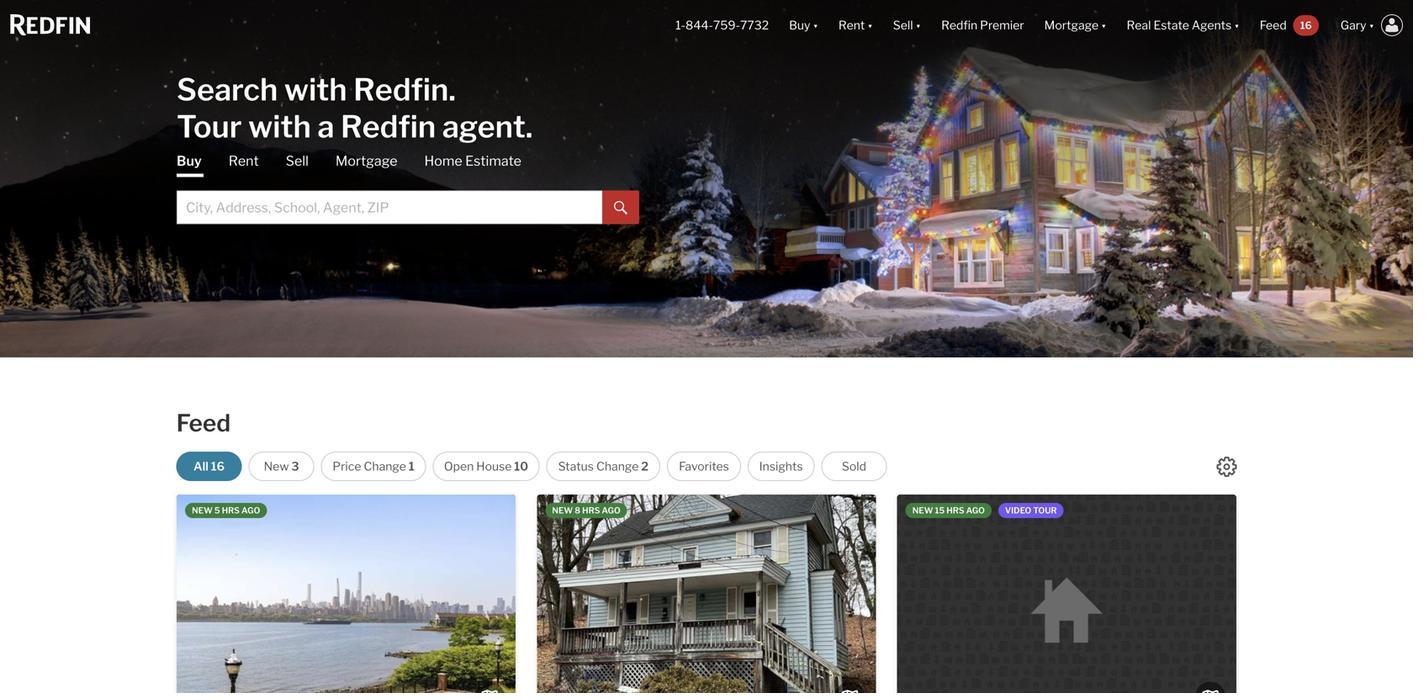 Task type: locate. For each thing, give the bounding box(es) containing it.
▾ inside mortgage ▾ dropdown button
[[1101, 18, 1107, 32]]

change left 1
[[364, 459, 406, 474]]

tour
[[177, 108, 242, 145]]

buy for buy
[[177, 153, 202, 169]]

buy down tour
[[177, 153, 202, 169]]

all 16
[[194, 459, 225, 474]]

2 ago from the left
[[602, 506, 621, 516]]

redfin
[[941, 18, 978, 32], [341, 108, 436, 145]]

1 ▾ from the left
[[813, 18, 818, 32]]

new 8 hrs ago
[[552, 506, 621, 516]]

redfin.
[[353, 71, 456, 108]]

mortgage inside dropdown button
[[1044, 18, 1099, 32]]

new left 15 at the bottom right of the page
[[912, 506, 933, 516]]

0 horizontal spatial hrs
[[222, 506, 240, 516]]

1 horizontal spatial 16
[[1300, 19, 1312, 31]]

redfin inside redfin premier button
[[941, 18, 978, 32]]

sold
[[842, 459, 866, 474]]

0 vertical spatial 16
[[1300, 19, 1312, 31]]

1 horizontal spatial change
[[596, 459, 639, 474]]

1 horizontal spatial redfin
[[941, 18, 978, 32]]

tab list containing buy
[[177, 152, 639, 224]]

0 vertical spatial buy
[[789, 18, 810, 32]]

16 right all
[[211, 459, 225, 474]]

1 photo of 9 fairview ave, middletown, ny 10940 image from the left
[[537, 495, 876, 693]]

new 3
[[264, 459, 299, 474]]

▾ left real
[[1101, 18, 1107, 32]]

▾ right gary on the top right of page
[[1369, 18, 1374, 32]]

hrs
[[222, 506, 240, 516], [582, 506, 600, 516], [947, 506, 964, 516]]

0 horizontal spatial rent
[[229, 153, 259, 169]]

ago for new 8 hrs ago
[[602, 506, 621, 516]]

change inside radio
[[596, 459, 639, 474]]

1 horizontal spatial mortgage
[[1044, 18, 1099, 32]]

▾ left rent ▾
[[813, 18, 818, 32]]

tour
[[1033, 506, 1057, 516]]

1 horizontal spatial new
[[552, 506, 573, 516]]

ago for new 5 hrs ago
[[241, 506, 260, 516]]

Insights radio
[[748, 452, 815, 481]]

gary ▾
[[1341, 18, 1374, 32]]

1-
[[676, 18, 686, 32]]

0 vertical spatial redfin
[[941, 18, 978, 32]]

0 vertical spatial mortgage
[[1044, 18, 1099, 32]]

0 vertical spatial sell
[[893, 18, 913, 32]]

ago right 5
[[241, 506, 260, 516]]

▾ left sell ▾ on the top
[[868, 18, 873, 32]]

6 ▾ from the left
[[1369, 18, 1374, 32]]

sell
[[893, 18, 913, 32], [286, 153, 309, 169]]

feed right agents
[[1260, 18, 1287, 32]]

2
[[641, 459, 649, 474]]

real
[[1127, 18, 1151, 32]]

rent ▾ button
[[828, 0, 883, 50]]

2 ▾ from the left
[[868, 18, 873, 32]]

1 horizontal spatial ago
[[602, 506, 621, 516]]

agent.
[[442, 108, 533, 145]]

hrs for 8
[[582, 506, 600, 516]]

▾
[[813, 18, 818, 32], [868, 18, 873, 32], [916, 18, 921, 32], [1101, 18, 1107, 32], [1234, 18, 1240, 32], [1369, 18, 1374, 32]]

rent ▾ button
[[839, 0, 873, 50]]

estimate
[[465, 153, 521, 169]]

hrs for 15
[[947, 506, 964, 516]]

mortgage inside tab list
[[336, 153, 397, 169]]

16
[[1300, 19, 1312, 31], [211, 459, 225, 474]]

0 vertical spatial rent
[[839, 18, 865, 32]]

1 new from the left
[[192, 506, 213, 516]]

0 vertical spatial feed
[[1260, 18, 1287, 32]]

1 vertical spatial redfin
[[341, 108, 436, 145]]

1 horizontal spatial buy
[[789, 18, 810, 32]]

rent link
[[229, 152, 259, 170]]

1 change from the left
[[364, 459, 406, 474]]

sell ▾
[[893, 18, 921, 32]]

1
[[409, 459, 414, 474]]

1 horizontal spatial feed
[[1260, 18, 1287, 32]]

mortgage
[[1044, 18, 1099, 32], [336, 153, 397, 169]]

buy inside tab list
[[177, 153, 202, 169]]

0 horizontal spatial mortgage
[[336, 153, 397, 169]]

hrs right 8
[[582, 506, 600, 516]]

0 horizontal spatial ago
[[241, 506, 260, 516]]

ago
[[241, 506, 260, 516], [602, 506, 621, 516], [966, 506, 985, 516]]

1 hrs from the left
[[222, 506, 240, 516]]

sell inside tab list
[[286, 153, 309, 169]]

▾ for gary ▾
[[1369, 18, 1374, 32]]

1 vertical spatial sell
[[286, 153, 309, 169]]

feed up all
[[176, 409, 231, 437]]

search
[[177, 71, 278, 108]]

new
[[192, 506, 213, 516], [552, 506, 573, 516], [912, 506, 933, 516]]

change left 2
[[596, 459, 639, 474]]

new left 8
[[552, 506, 573, 516]]

rent
[[839, 18, 865, 32], [229, 153, 259, 169]]

▾ inside rent ▾ dropdown button
[[868, 18, 873, 32]]

3
[[291, 459, 299, 474]]

rent inside dropdown button
[[839, 18, 865, 32]]

2 horizontal spatial new
[[912, 506, 933, 516]]

new for new 15 hrs ago
[[912, 506, 933, 516]]

0 horizontal spatial redfin
[[341, 108, 436, 145]]

change for 2
[[596, 459, 639, 474]]

rent for rent ▾
[[839, 18, 865, 32]]

2 horizontal spatial ago
[[966, 506, 985, 516]]

Sold radio
[[821, 452, 887, 481]]

1 vertical spatial feed
[[176, 409, 231, 437]]

▾ inside buy ▾ dropdown button
[[813, 18, 818, 32]]

status
[[558, 459, 594, 474]]

home estimate link
[[424, 152, 521, 170]]

2 hrs from the left
[[582, 506, 600, 516]]

hrs right 5
[[222, 506, 240, 516]]

16 left gary on the top right of page
[[1300, 19, 1312, 31]]

sell inside dropdown button
[[893, 18, 913, 32]]

▾ for rent ▾
[[868, 18, 873, 32]]

▾ inside sell ▾ dropdown button
[[916, 18, 921, 32]]

3 ago from the left
[[966, 506, 985, 516]]

▾ for sell ▾
[[916, 18, 921, 32]]

mortgage left real
[[1044, 18, 1099, 32]]

rent inside tab list
[[229, 153, 259, 169]]

photo of 3 somerset ln #108, edgewater, nj 07020 image
[[177, 495, 516, 693], [516, 495, 855, 693]]

7732
[[740, 18, 769, 32]]

option group containing all
[[176, 452, 887, 481]]

photo of 9 fairview ave, middletown, ny 10940 image
[[537, 495, 876, 693], [876, 495, 1215, 693]]

4 ▾ from the left
[[1101, 18, 1107, 32]]

2 new from the left
[[552, 506, 573, 516]]

redfin left premier
[[941, 18, 978, 32]]

option group
[[176, 452, 887, 481]]

0 horizontal spatial new
[[192, 506, 213, 516]]

new for new 8 hrs ago
[[552, 506, 573, 516]]

844-
[[686, 18, 713, 32]]

mortgage for mortgage ▾
[[1044, 18, 1099, 32]]

0 horizontal spatial change
[[364, 459, 406, 474]]

change inside option
[[364, 459, 406, 474]]

home
[[424, 153, 462, 169]]

0 horizontal spatial sell
[[286, 153, 309, 169]]

buy right 7732 at the top
[[789, 18, 810, 32]]

sell right "rent" link
[[286, 153, 309, 169]]

redfin up mortgage link
[[341, 108, 436, 145]]

1 vertical spatial buy
[[177, 153, 202, 169]]

agents
[[1192, 18, 1232, 32]]

rent right buy ▾
[[839, 18, 865, 32]]

5 ▾ from the left
[[1234, 18, 1240, 32]]

▾ right rent ▾
[[916, 18, 921, 32]]

buy
[[789, 18, 810, 32], [177, 153, 202, 169]]

mortgage up city, address, school, agent, zip search field
[[336, 153, 397, 169]]

change
[[364, 459, 406, 474], [596, 459, 639, 474]]

new 15 hrs ago
[[912, 506, 985, 516]]

1 horizontal spatial sell
[[893, 18, 913, 32]]

feed
[[1260, 18, 1287, 32], [176, 409, 231, 437]]

hrs right 15 at the bottom right of the page
[[947, 506, 964, 516]]

ago for new 15 hrs ago
[[966, 506, 985, 516]]

real estate agents ▾ link
[[1127, 0, 1240, 50]]

0 horizontal spatial 16
[[211, 459, 225, 474]]

sell right rent ▾
[[893, 18, 913, 32]]

0 horizontal spatial buy
[[177, 153, 202, 169]]

▾ for buy ▾
[[813, 18, 818, 32]]

3 new from the left
[[912, 506, 933, 516]]

buy ▾
[[789, 18, 818, 32]]

tab list
[[177, 152, 639, 224]]

redfin premier
[[941, 18, 1024, 32]]

▾ right agents
[[1234, 18, 1240, 32]]

1 vertical spatial mortgage
[[336, 153, 397, 169]]

ago right 8
[[602, 506, 621, 516]]

Price Change radio
[[321, 452, 426, 481]]

1 horizontal spatial hrs
[[582, 506, 600, 516]]

sell link
[[286, 152, 309, 170]]

1 horizontal spatial rent
[[839, 18, 865, 32]]

submit search image
[[614, 201, 627, 215]]

new
[[264, 459, 289, 474]]

3 hrs from the left
[[947, 506, 964, 516]]

3 ▾ from the left
[[916, 18, 921, 32]]

redfin inside search with redfin. tour with a redfin agent.
[[341, 108, 436, 145]]

ago right 15 at the bottom right of the page
[[966, 506, 985, 516]]

new left 5
[[192, 506, 213, 516]]

2 horizontal spatial hrs
[[947, 506, 964, 516]]

buy link
[[177, 152, 202, 177]]

buy inside buy ▾ dropdown button
[[789, 18, 810, 32]]

rent down tour
[[229, 153, 259, 169]]

photo of 140 w 58th st unit 7-b, new york, ny 10019 image
[[897, 495, 1236, 693]]

with
[[284, 71, 347, 108], [248, 108, 311, 145]]

1 ago from the left
[[241, 506, 260, 516]]

1 vertical spatial 16
[[211, 459, 225, 474]]

1 vertical spatial rent
[[229, 153, 259, 169]]

2 change from the left
[[596, 459, 639, 474]]

▾ inside real estate agents ▾ link
[[1234, 18, 1240, 32]]

home estimate
[[424, 153, 521, 169]]



Task type: vqa. For each thing, say whether or not it's contained in the screenshot.
right Nov
no



Task type: describe. For each thing, give the bounding box(es) containing it.
0 horizontal spatial feed
[[176, 409, 231, 437]]

favorites
[[679, 459, 729, 474]]

insights
[[759, 459, 803, 474]]

open house 10
[[444, 459, 528, 474]]

sell for sell
[[286, 153, 309, 169]]

mortgage link
[[336, 152, 397, 170]]

estate
[[1154, 18, 1189, 32]]

10
[[514, 459, 528, 474]]

1 photo of 3 somerset ln #108, edgewater, nj 07020 image from the left
[[177, 495, 516, 693]]

1-844-759-7732 link
[[676, 18, 769, 32]]

buy for buy ▾
[[789, 18, 810, 32]]

15
[[935, 506, 945, 516]]

new 5 hrs ago
[[192, 506, 260, 516]]

new for new 5 hrs ago
[[192, 506, 213, 516]]

video tour
[[1005, 506, 1057, 516]]

premier
[[980, 18, 1024, 32]]

Open House radio
[[433, 452, 540, 481]]

8
[[575, 506, 580, 516]]

sell for sell ▾
[[893, 18, 913, 32]]

2 photo of 3 somerset ln #108, edgewater, nj 07020 image from the left
[[516, 495, 855, 693]]

Favorites radio
[[667, 452, 741, 481]]

rent ▾
[[839, 18, 873, 32]]

16 inside all radio
[[211, 459, 225, 474]]

change for 1
[[364, 459, 406, 474]]

▾ for mortgage ▾
[[1101, 18, 1107, 32]]

1-844-759-7732
[[676, 18, 769, 32]]

New radio
[[249, 452, 314, 481]]

gary
[[1341, 18, 1366, 32]]

hrs for 5
[[222, 506, 240, 516]]

price
[[333, 459, 361, 474]]

price change 1
[[333, 459, 414, 474]]

mortgage ▾ button
[[1044, 0, 1107, 50]]

buy ▾ button
[[779, 0, 828, 50]]

sell ▾ button
[[883, 0, 931, 50]]

buy ▾ button
[[789, 0, 818, 50]]

mortgage ▾
[[1044, 18, 1107, 32]]

Status Change radio
[[546, 452, 660, 481]]

status change 2
[[558, 459, 649, 474]]

2 photo of 9 fairview ave, middletown, ny 10940 image from the left
[[876, 495, 1215, 693]]

sell ▾ button
[[893, 0, 921, 50]]

City, Address, School, Agent, ZIP search field
[[177, 191, 602, 224]]

redfin premier button
[[931, 0, 1034, 50]]

video
[[1005, 506, 1031, 516]]

search with redfin. tour with a redfin agent.
[[177, 71, 533, 145]]

a
[[317, 108, 334, 145]]

mortgage for mortgage
[[336, 153, 397, 169]]

All radio
[[176, 452, 242, 481]]

759-
[[713, 18, 740, 32]]

real estate agents ▾ button
[[1117, 0, 1250, 50]]

all
[[194, 459, 208, 474]]

5
[[214, 506, 220, 516]]

mortgage ▾ button
[[1034, 0, 1117, 50]]

real estate agents ▾
[[1127, 18, 1240, 32]]

open
[[444, 459, 474, 474]]

rent for rent
[[229, 153, 259, 169]]

house
[[476, 459, 512, 474]]



